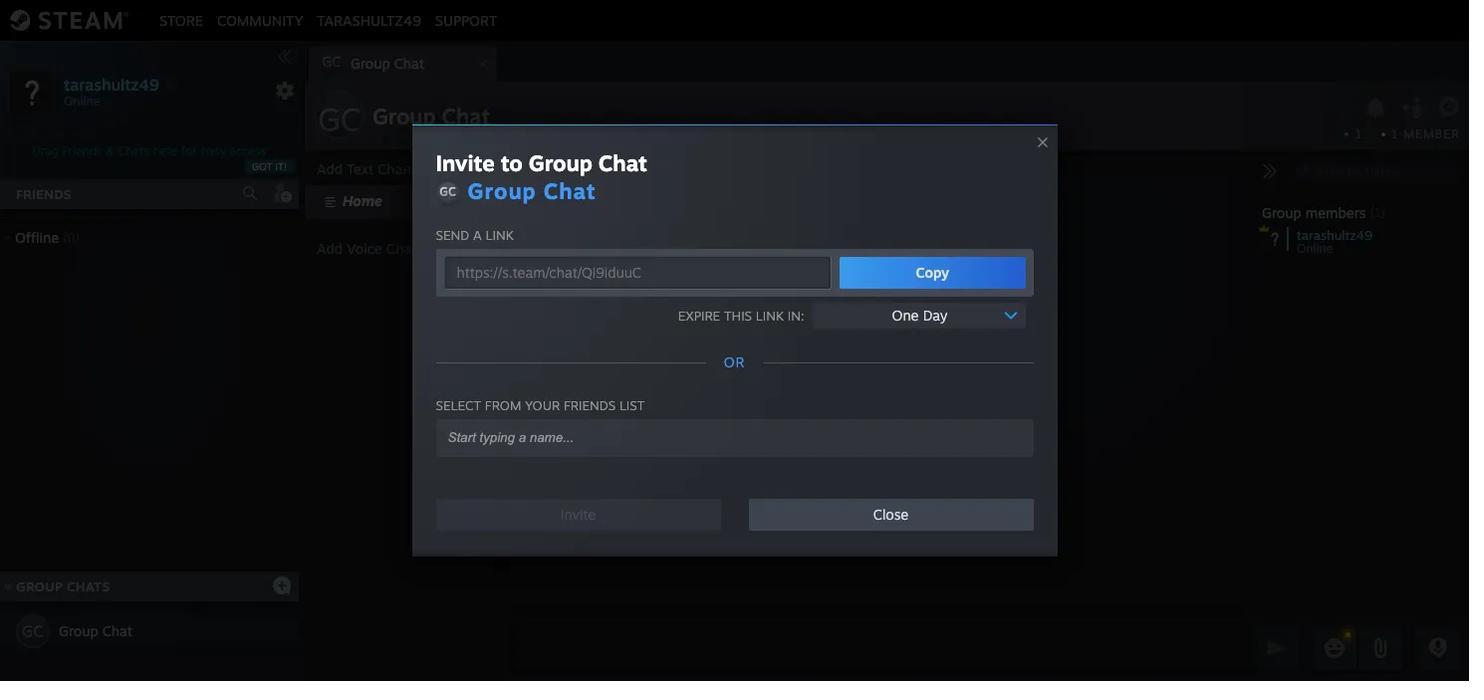 Task type: vqa. For each thing, say whether or not it's contained in the screenshot.
my
no



Task type: locate. For each thing, give the bounding box(es) containing it.
link
[[486, 227, 514, 243], [756, 307, 784, 323]]

for
[[181, 143, 197, 158]]

friday, november 17, 2023
[[693, 176, 820, 188]]

submit image
[[1264, 635, 1290, 661]]

unpin channel list image
[[470, 155, 496, 181]]

gc down invite
[[439, 184, 456, 199]]

november
[[727, 176, 775, 188]]

group
[[351, 55, 390, 72], [372, 103, 436, 129], [529, 149, 593, 176], [468, 177, 537, 204], [1262, 204, 1301, 221], [16, 579, 63, 595], [59, 622, 98, 639]]

collapse member list image
[[1262, 163, 1278, 179]]

friends
[[62, 143, 102, 158], [16, 186, 71, 202], [564, 397, 616, 413]]

17,
[[778, 176, 792, 188]]

tarashultz49 up '&'
[[64, 74, 159, 94]]

0 vertical spatial friends
[[62, 143, 102, 158]]

group chat up invite
[[372, 103, 490, 129]]

add left text
[[317, 160, 343, 177]]

1 horizontal spatial 1
[[1391, 126, 1399, 141]]

chat down invite to group chat
[[543, 177, 596, 204]]

0 vertical spatial link
[[486, 227, 514, 243]]

2023
[[795, 176, 820, 188]]

gc inside gc group chat
[[322, 53, 341, 70]]

member
[[1404, 126, 1460, 141]]

0 vertical spatial tarashultz49
[[317, 11, 421, 28]]

friends left '&'
[[62, 143, 102, 158]]

community link
[[210, 11, 310, 28]]

1 vertical spatial group chat
[[468, 177, 596, 204]]

1 1 from the left
[[1355, 126, 1362, 141]]

1
[[1355, 126, 1362, 141], [1391, 126, 1399, 141]]

gc down tarashultz49 link
[[322, 53, 341, 70]]

2 horizontal spatial tarashultz49
[[1297, 227, 1373, 243]]

chat down group chats
[[102, 622, 133, 639]]

friends left list
[[564, 397, 616, 413]]

None text field
[[510, 623, 1250, 673]]

gc group chat
[[322, 53, 424, 72]]

link right a
[[486, 227, 514, 243]]

link left in:
[[756, 307, 784, 323]]

online
[[1297, 241, 1333, 256]]

group chat down invite to group chat
[[468, 177, 596, 204]]

1 vertical spatial tarashultz49
[[64, 74, 159, 94]]

gc up text
[[318, 100, 361, 139]]

drag friends & chats here for easy access
[[32, 143, 266, 158]]

1 horizontal spatial link
[[756, 307, 784, 323]]

1 left member at top
[[1391, 126, 1399, 141]]

tarashultz49 up gc group chat
[[317, 11, 421, 28]]

community
[[217, 11, 303, 28]]

your
[[525, 397, 560, 413]]

members
[[1305, 204, 1366, 221]]

0 vertical spatial add
[[317, 160, 343, 177]]

channel right voice
[[386, 240, 439, 257]]

voice
[[347, 240, 382, 257]]

link for this
[[756, 307, 784, 323]]

2 add from the top
[[317, 240, 343, 257]]

0 vertical spatial chats
[[118, 143, 150, 158]]

add for add voice channel
[[317, 240, 343, 257]]

link for a
[[486, 227, 514, 243]]

1 vertical spatial chats
[[67, 579, 110, 595]]

1 horizontal spatial chats
[[118, 143, 150, 158]]

a
[[473, 227, 482, 243]]

one
[[892, 307, 919, 324]]

1 horizontal spatial tarashultz49
[[317, 11, 421, 28]]

add a friend image
[[271, 182, 293, 204]]

invite a friend to this group chat image
[[1400, 95, 1426, 120]]

1 vertical spatial add
[[317, 240, 343, 257]]

0 vertical spatial group chat
[[372, 103, 490, 129]]

send a link
[[436, 227, 514, 243]]

chats right '&'
[[118, 143, 150, 158]]

manage group chat settings image
[[1438, 97, 1464, 122]]

channel
[[378, 160, 431, 177], [386, 240, 439, 257]]

tarashultz49
[[317, 11, 421, 28], [64, 74, 159, 94], [1297, 227, 1373, 243]]

manage notification settings image
[[1362, 97, 1388, 119]]

chat
[[394, 55, 424, 72], [442, 103, 490, 129], [598, 149, 647, 176], [543, 177, 596, 204], [102, 622, 133, 639]]

friday,
[[693, 176, 724, 188]]

create a group chat image
[[272, 575, 292, 595]]

easy
[[200, 143, 226, 158]]

send special image
[[1368, 636, 1392, 660]]

chat up invite
[[442, 103, 490, 129]]

select from your friends list
[[436, 397, 645, 413]]

channel right text
[[378, 160, 431, 177]]

from
[[485, 397, 521, 413]]

collapse chats list image
[[0, 582, 23, 591]]

gc
[[322, 53, 341, 70], [318, 100, 361, 139], [439, 184, 456, 199], [22, 621, 44, 641]]

tarashultz49 link
[[310, 11, 428, 28]]

friends down 'drag'
[[16, 186, 71, 202]]

0 vertical spatial channel
[[378, 160, 431, 177]]

store
[[159, 11, 203, 28]]

offline
[[15, 229, 59, 246]]

add left voice
[[317, 240, 343, 257]]

group chat down group chats
[[59, 622, 133, 639]]

chats
[[118, 143, 150, 158], [67, 579, 110, 595]]

None text field
[[444, 256, 831, 290]]

tarashultz49 down members
[[1297, 227, 1373, 243]]

1 up filter by name text box
[[1355, 126, 1362, 141]]

expire this link in:
[[678, 307, 804, 323]]

chat down tarashultz49 link
[[394, 55, 424, 72]]

group chat
[[372, 103, 490, 129], [468, 177, 596, 204], [59, 622, 133, 639]]

2 1 from the left
[[1391, 126, 1399, 141]]

add
[[317, 160, 343, 177], [317, 240, 343, 257]]

0 horizontal spatial link
[[486, 227, 514, 243]]

2 vertical spatial group chat
[[59, 622, 133, 639]]

0 horizontal spatial 1
[[1355, 126, 1362, 141]]

1 add from the top
[[317, 160, 343, 177]]

1 vertical spatial link
[[756, 307, 784, 323]]

or
[[724, 354, 745, 370]]

1 vertical spatial channel
[[386, 240, 439, 257]]

1 for 1
[[1355, 126, 1362, 141]]

chat left friday,
[[598, 149, 647, 176]]

chats right collapse chats list icon
[[67, 579, 110, 595]]



Task type: describe. For each thing, give the bounding box(es) containing it.
list
[[619, 397, 645, 413]]

Filter by Name text field
[[1290, 159, 1461, 185]]

one day
[[892, 307, 948, 324]]

access
[[230, 143, 266, 158]]

support link
[[428, 11, 504, 28]]

tarashultz49 online
[[1297, 227, 1373, 256]]

0 horizontal spatial tarashultz49
[[64, 74, 159, 94]]

close this tab image
[[473, 58, 493, 70]]

0 horizontal spatial chats
[[67, 579, 110, 595]]

1 vertical spatial friends
[[16, 186, 71, 202]]

1 member
[[1391, 126, 1460, 141]]

group members
[[1262, 204, 1366, 221]]

add voice channel
[[317, 240, 439, 257]]

invite to group chat
[[436, 149, 647, 176]]

channel for add voice channel
[[386, 240, 439, 257]]

&
[[106, 143, 115, 158]]

home
[[343, 192, 382, 209]]

select
[[436, 397, 481, 413]]

group chats
[[16, 579, 110, 595]]

add text channel
[[317, 160, 431, 177]]

this
[[724, 307, 752, 323]]

copy
[[916, 264, 949, 281]]

search my friends list image
[[241, 184, 259, 202]]

2 vertical spatial tarashultz49
[[1297, 227, 1373, 243]]

close button
[[748, 499, 1033, 531]]

gc down collapse chats list icon
[[22, 621, 44, 641]]

copy button
[[839, 257, 1025, 289]]

1 for 1 member
[[1391, 126, 1399, 141]]

chat inside gc group chat
[[394, 55, 424, 72]]

day
[[923, 307, 948, 324]]

channel for add text channel
[[378, 160, 431, 177]]

store link
[[152, 11, 210, 28]]

manage friends list settings image
[[275, 81, 295, 101]]

close
[[873, 506, 908, 523]]

group inside gc group chat
[[351, 55, 390, 72]]

here
[[153, 143, 178, 158]]

Start typing a name... text field
[[446, 429, 1007, 446]]

drag
[[32, 143, 59, 158]]

invite
[[436, 149, 495, 176]]

to
[[501, 149, 523, 176]]

send
[[436, 227, 469, 243]]

2 vertical spatial friends
[[564, 397, 616, 413]]

in:
[[788, 307, 804, 323]]

expire
[[678, 307, 720, 323]]

support
[[435, 11, 497, 28]]

text
[[347, 160, 374, 177]]

add for add text channel
[[317, 160, 343, 177]]



